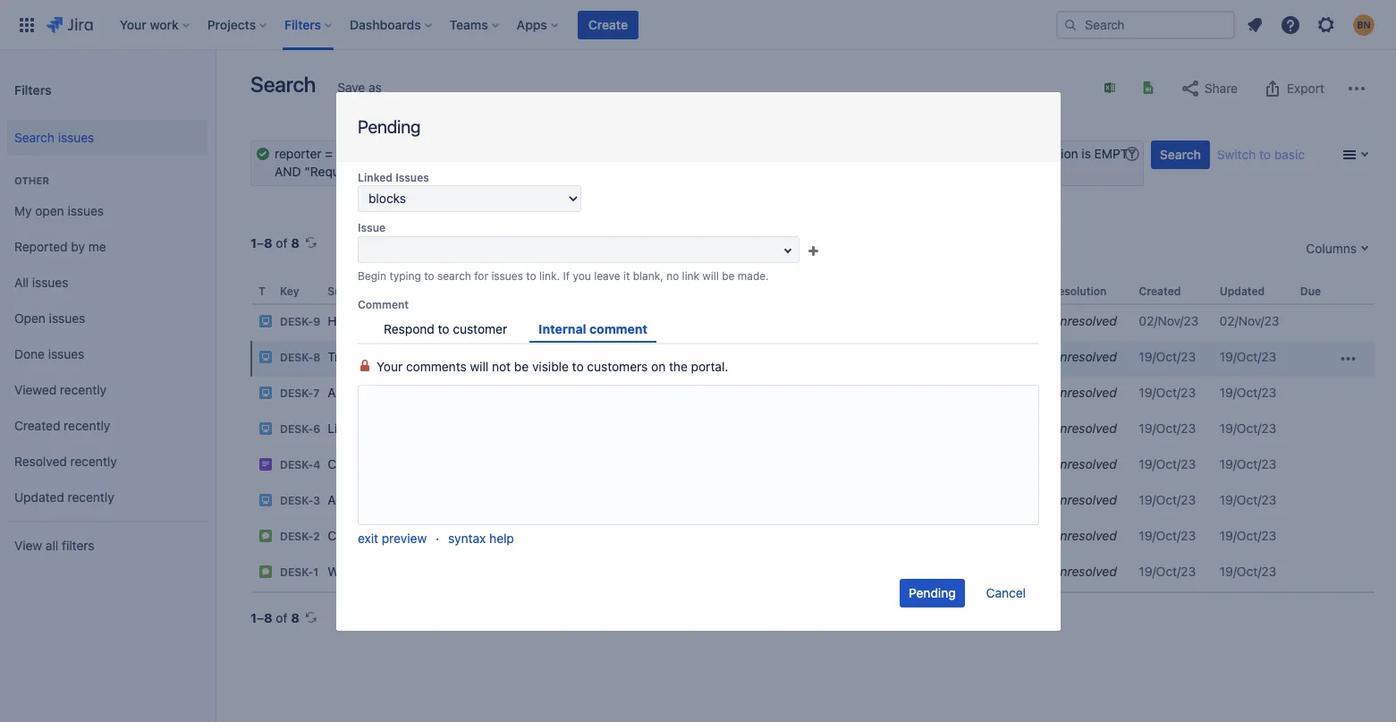 Task type: describe. For each thing, give the bounding box(es) containing it.
requests down not
[[490, 385, 541, 400]]

1 horizontal spatial request
[[485, 313, 529, 329]]

what is a request?
[[328, 564, 435, 579]]

columns button
[[1298, 234, 1375, 263]]

0 vertical spatial 1
[[251, 235, 257, 251]]

1 horizontal spatial is
[[389, 313, 399, 329]]

issues for search issues
[[58, 129, 94, 145]]

all
[[14, 274, 29, 290]]

desk-4 link
[[280, 458, 321, 472]]

for inside waiting for approval unresolved
[[969, 457, 991, 471]]

into
[[431, 349, 453, 364]]

if
[[563, 269, 570, 282]]

view all filters
[[14, 537, 94, 553]]

to right typing at left top
[[424, 269, 434, 282]]

other group
[[7, 156, 208, 521]]

switch to basic link
[[1218, 147, 1306, 162]]

0 vertical spatial customers
[[587, 358, 648, 374]]

reported by me link
[[7, 229, 208, 265]]

internal
[[538, 321, 586, 336]]

created for created
[[1140, 285, 1182, 298]]

comment
[[358, 298, 409, 311]]

1 horizontal spatial search
[[251, 72, 316, 97]]

example customer link
[[755, 385, 863, 400]]

4 waiting for support unresolved from the top
[[919, 528, 1117, 543]]

search
[[437, 269, 471, 282]]

updated recently link
[[7, 480, 208, 515]]

issues for open issues
[[49, 310, 85, 325]]

leave
[[594, 269, 620, 282]]

1 waiting for support unresolved from the top
[[919, 385, 1117, 400]]

update
[[409, 385, 450, 400]]

2 unresolved from the top
[[1052, 349, 1117, 364]]

1 example from the top
[[755, 385, 804, 400]]

search image
[[1064, 17, 1078, 32]]

1 example customer from the top
[[755, 385, 863, 400]]

desk-2 link
[[280, 530, 320, 543]]

2 example customer from the top
[[755, 528, 863, 543]]

linking requests to a jira software issue link
[[328, 421, 561, 436]]

details
[[483, 457, 521, 472]]

desk-4 collecting custom request details
[[280, 457, 521, 472]]

done
[[14, 346, 45, 361]]

syntax help
[[448, 530, 514, 545]]

columns
[[1307, 241, 1358, 256]]

2 1 – 8 of 8 from the top
[[251, 610, 300, 626]]

as
[[369, 80, 382, 95]]

view
[[14, 537, 42, 553]]

begin typing to search for issues to link.  if you leave it blank, no link will be made.
[[358, 269, 769, 282]]

linked issues
[[358, 170, 429, 184]]

exit preview
[[358, 530, 427, 545]]

desk- for triaging
[[280, 351, 313, 364]]

8 unresolved from the top
[[1052, 564, 1117, 579]]

desk-9 help! this is a high priority request
[[280, 313, 529, 329]]

issues for all issues
[[32, 274, 68, 290]]

service request with approvals image
[[259, 457, 273, 472]]

to left "basic"
[[1260, 147, 1272, 162]]

custom
[[389, 457, 432, 472]]

1 vertical spatial request
[[436, 457, 480, 472]]

2 support from the top
[[994, 422, 1046, 435]]

1 waiting from the top
[[919, 386, 967, 399]]

2 customer from the top
[[807, 528, 863, 543]]

0 vertical spatial customer
[[453, 321, 507, 336]]

me
[[88, 239, 106, 254]]

7
[[313, 387, 320, 400]]

escalated
[[919, 565, 983, 578]]

created recently
[[14, 418, 110, 433]]

desk-3 link
[[280, 494, 320, 508]]

switch to basic
[[1218, 147, 1306, 162]]

email
[[446, 528, 477, 543]]

created for created recently
[[14, 418, 60, 433]]

desk-2 capturing customer email requests
[[280, 528, 530, 543]]

desk- for help!
[[280, 315, 313, 329]]

waiting for agents & customers
[[919, 493, 967, 507]]

it help image for agents & customers
[[259, 493, 273, 508]]

updated for updated recently
[[14, 489, 64, 504]]

reported
[[14, 239, 68, 254]]

desk-6 link
[[280, 423, 321, 436]]

desk- for automatically
[[280, 387, 313, 400]]

viewed
[[14, 382, 57, 397]]

recently for created recently
[[64, 418, 110, 433]]

to left link.
[[526, 269, 536, 282]]

it
[[623, 269, 630, 282]]

1 unresolved from the top
[[1052, 313, 1117, 329]]

8 desk- from the top
[[280, 566, 313, 579]]

updated for updated
[[1220, 285, 1266, 298]]

respond to customer link
[[375, 316, 516, 342]]

0 vertical spatial will
[[702, 269, 719, 282]]

2 vertical spatial a
[[374, 564, 381, 579]]

it help image for linking requests to a jira software issue
[[259, 422, 273, 436]]

resolved recently link
[[7, 444, 208, 480]]

export
[[1288, 81, 1325, 96]]

search for search issues
[[14, 129, 55, 145]]

recently for updated recently
[[68, 489, 114, 504]]

8 up t
[[264, 235, 273, 251]]

desk-6 linking requests to a jira software issue
[[280, 421, 561, 436]]

search issues group
[[7, 115, 208, 161]]

desk-1
[[280, 566, 319, 579]]

this
[[362, 313, 386, 329]]

visible
[[532, 358, 569, 374]]

resolved
[[14, 453, 67, 469]]

2
[[313, 530, 320, 543]]

share
[[1205, 81, 1239, 96]]

for right medium icon
[[969, 386, 991, 399]]

queues
[[456, 349, 499, 364]]

1 of from the top
[[276, 235, 288, 251]]

nelson
[[685, 528, 726, 543]]

capturing customer email requests link
[[328, 528, 530, 543]]

5 unresolved from the top
[[1052, 457, 1117, 472]]

1 – from the top
[[257, 235, 264, 251]]

triaging
[[328, 349, 374, 364]]

2 vertical spatial 1
[[251, 610, 257, 626]]

create button
[[578, 10, 639, 39]]

triaging requests into queues link
[[328, 349, 499, 364]]

save
[[338, 80, 365, 95]]

what is a request? link
[[328, 564, 435, 579]]

6 unresolved from the top
[[1052, 492, 1117, 508]]

1 vertical spatial 1
[[313, 566, 319, 579]]

on
[[651, 358, 666, 374]]

syntax help link
[[448, 530, 514, 545]]

what
[[328, 564, 358, 579]]

1 1 – 8 of 8 from the top
[[251, 235, 300, 251]]

software
[[476, 421, 527, 436]]

4 support from the top
[[994, 529, 1046, 542]]

1 customer from the top
[[807, 385, 863, 400]]

Issue text field
[[358, 236, 800, 263]]

respond
[[383, 321, 434, 336]]

open in microsoft excel image
[[1103, 81, 1118, 95]]

your comments will not be visible to customers on the portal.
[[376, 358, 728, 374]]

0 horizontal spatial is
[[362, 564, 371, 579]]

search button
[[1151, 140, 1211, 169]]

help! this is a high priority request link
[[328, 313, 529, 329]]

help
[[489, 530, 514, 545]]

viewed recently link
[[7, 372, 208, 408]]

service request image
[[259, 529, 273, 543]]

my open issues link
[[7, 193, 208, 229]]

4
[[313, 458, 321, 472]]

syntax
[[448, 530, 486, 545]]

automatically update linked requests link
[[328, 385, 541, 400]]

all issues link
[[7, 265, 208, 301]]

linked
[[358, 170, 392, 184]]

resolved recently
[[14, 453, 117, 469]]

save as
[[338, 80, 382, 95]]



Task type: vqa. For each thing, say whether or not it's contained in the screenshot.
Created in the Other group
yes



Task type: locate. For each thing, give the bounding box(es) containing it.
customer
[[453, 321, 507, 336], [388, 528, 443, 543]]

desk- for linking
[[280, 423, 313, 436]]

0 vertical spatial search
[[251, 72, 316, 97]]

None text field
[[251, 140, 1144, 186]]

7 desk- from the top
[[280, 530, 313, 543]]

unassigned down "assignee"
[[660, 349, 728, 364]]

2 02/nov/23 from the left
[[1220, 313, 1280, 329]]

updated left due
[[1220, 285, 1266, 298]]

0 horizontal spatial customers
[[384, 492, 444, 508]]

my
[[14, 203, 32, 218]]

desk- inside desk-7 automatically update linked requests
[[280, 387, 313, 400]]

2 waiting from the top
[[919, 422, 967, 435]]

desk-7 automatically update linked requests
[[280, 385, 541, 400]]

1 – 8 of 8 down service request image
[[251, 610, 300, 626]]

1 horizontal spatial created
[[1140, 285, 1182, 298]]

recently down created recently link
[[70, 453, 117, 469]]

1 it help image from the top
[[259, 350, 273, 364]]

request?
[[385, 564, 435, 579]]

it help image left desk-7 link
[[259, 386, 273, 400]]

will right link at the top of page
[[702, 269, 719, 282]]

open
[[35, 203, 64, 218]]

1 horizontal spatial will
[[702, 269, 719, 282]]

your
[[376, 358, 402, 374]]

4 waiting from the top
[[919, 493, 967, 507]]

it help image for automatically update linked requests
[[259, 386, 273, 400]]

8 down service request image
[[264, 610, 273, 626]]

search for search button
[[1160, 147, 1202, 162]]

requests right email
[[480, 528, 530, 543]]

for up waiting for approval unresolved
[[969, 422, 991, 435]]

8 inside desk-8 triaging requests into queues
[[313, 351, 321, 364]]

0 vertical spatial 1 – 8 of 8
[[251, 235, 300, 251]]

pending
[[358, 116, 420, 136]]

to
[[1260, 147, 1272, 162], [424, 269, 434, 282], [526, 269, 536, 282], [438, 321, 449, 336], [572, 358, 584, 374], [426, 421, 438, 436]]

customers down custom
[[384, 492, 444, 508]]

approval
[[994, 457, 1052, 471]]

for down waiting for approval unresolved
[[969, 493, 991, 507]]

open issues
[[14, 310, 85, 325]]

1 horizontal spatial 02/nov/23
[[1220, 313, 1280, 329]]

medium image
[[894, 565, 908, 579]]

5 desk- from the top
[[280, 458, 313, 472]]

3 waiting from the top
[[919, 457, 967, 471]]

1 vertical spatial example customer
[[755, 528, 863, 543]]

reported by me
[[14, 239, 106, 254]]

0 vertical spatial unassigned
[[660, 349, 728, 364]]

not
[[492, 358, 511, 374]]

desk- down key
[[280, 315, 313, 329]]

1 vertical spatial a
[[441, 421, 448, 436]]

0 horizontal spatial will
[[470, 358, 488, 374]]

you
[[573, 269, 591, 282]]

linking
[[328, 421, 369, 436]]

priority
[[441, 313, 482, 329]]

3 support from the top
[[994, 493, 1046, 507]]

due
[[1301, 285, 1322, 298]]

it help image left desk-6 link
[[259, 422, 273, 436]]

1 vertical spatial be
[[514, 358, 529, 374]]

1 vertical spatial 1 – 8 of 8
[[251, 610, 300, 626]]

desk- for agents
[[280, 494, 313, 508]]

0 vertical spatial request
[[485, 313, 529, 329]]

0 vertical spatial updated
[[1220, 285, 1266, 298]]

export button
[[1254, 74, 1334, 103]]

is
[[389, 313, 399, 329], [362, 564, 371, 579]]

for left approval
[[969, 457, 991, 471]]

by
[[71, 239, 85, 254]]

search inside group
[[14, 129, 55, 145]]

1 it help image from the top
[[259, 314, 273, 329]]

unassigned down the
[[660, 385, 728, 400]]

1 vertical spatial created
[[14, 418, 60, 433]]

typing
[[389, 269, 421, 282]]

updated down resolved
[[14, 489, 64, 504]]

0 vertical spatial it help image
[[259, 314, 273, 329]]

desk- inside desk-3 agents & customers
[[280, 494, 313, 508]]

exit preview link
[[358, 530, 427, 545]]

is right what
[[362, 564, 371, 579]]

0 vertical spatial example customer
[[755, 385, 863, 400]]

to left jira
[[426, 421, 438, 436]]

2 unassigned from the top
[[660, 385, 728, 400]]

create banner
[[0, 0, 1397, 50]]

1 vertical spatial unassigned
[[660, 385, 728, 400]]

desk-8 triaging requests into queues
[[280, 349, 499, 364]]

02/nov/23
[[1140, 313, 1199, 329], [1220, 313, 1280, 329]]

6
[[313, 423, 321, 436]]

search up other
[[14, 129, 55, 145]]

desk- right service request with approvals image
[[280, 458, 313, 472]]

desk- inside desk-6 linking requests to a jira software issue
[[280, 423, 313, 436]]

a left jira
[[441, 421, 448, 436]]

desk- down desk-7 link
[[280, 423, 313, 436]]

0 vertical spatial customer
[[807, 385, 863, 400]]

2 desk- from the top
[[280, 351, 313, 364]]

cancel link
[[976, 578, 1036, 606]]

desk-8 link
[[280, 351, 321, 364]]

desk- up desk-7 link
[[280, 351, 313, 364]]

it help image
[[259, 314, 273, 329], [259, 386, 273, 400]]

3 unresolved from the top
[[1052, 385, 1117, 400]]

8
[[264, 235, 273, 251], [291, 235, 300, 251], [313, 351, 321, 364], [264, 610, 273, 626], [291, 610, 300, 626]]

1 vertical spatial of
[[276, 610, 288, 626]]

updated
[[1220, 285, 1266, 298], [14, 489, 64, 504]]

is down comment at top
[[389, 313, 399, 329]]

desk- right service request icon
[[280, 530, 313, 543]]

resolution
[[1052, 285, 1107, 298]]

unassigned for triaging requests into queues
[[660, 349, 728, 364]]

unassigned for automatically update linked requests
[[660, 385, 728, 400]]

issue
[[358, 221, 385, 234]]

0 horizontal spatial a
[[374, 564, 381, 579]]

desk-3 agents & customers
[[280, 492, 444, 508]]

created inside other group
[[14, 418, 60, 433]]

recently down resolved recently link
[[68, 489, 114, 504]]

reporter
[[755, 285, 801, 298]]

recently for viewed recently
[[60, 382, 107, 397]]

None submit
[[900, 579, 965, 607]]

create
[[589, 17, 628, 32]]

0 vertical spatial be
[[722, 269, 735, 282]]

2 of from the top
[[276, 610, 288, 626]]

a for to
[[441, 421, 448, 436]]

collecting custom request details link
[[328, 457, 521, 472]]

1 vertical spatial example
[[755, 528, 804, 543]]

primary element
[[11, 0, 1057, 50]]

comment
[[589, 321, 647, 336]]

t
[[259, 285, 266, 298]]

0 vertical spatial –
[[257, 235, 264, 251]]

to right "high"
[[438, 321, 449, 336]]

0 horizontal spatial request
[[436, 457, 480, 472]]

0 vertical spatial is
[[389, 313, 399, 329]]

for up escalated
[[969, 529, 991, 542]]

search issues link
[[7, 120, 208, 156]]

customers down comment
[[587, 358, 648, 374]]

3 waiting for support unresolved from the top
[[919, 492, 1117, 508]]

for
[[474, 269, 488, 282], [969, 386, 991, 399], [969, 422, 991, 435], [969, 457, 991, 471], [969, 493, 991, 507], [969, 529, 991, 542]]

summary
[[328, 285, 378, 298]]

jira
[[451, 421, 472, 436]]

waiting inside waiting for approval unresolved
[[919, 457, 967, 471]]

2 vertical spatial it help image
[[259, 493, 273, 508]]

recently down the viewed recently link
[[64, 418, 110, 433]]

search left switch
[[1160, 147, 1202, 162]]

1 vertical spatial customer
[[388, 528, 443, 543]]

a left "high"
[[402, 313, 409, 329]]

0 horizontal spatial be
[[514, 358, 529, 374]]

19/oct/23
[[1140, 349, 1197, 364], [1220, 349, 1277, 364], [1140, 385, 1197, 400], [1220, 385, 1277, 400], [1140, 421, 1197, 436], [1220, 421, 1277, 436], [1140, 457, 1197, 472], [1220, 457, 1277, 472], [1140, 492, 1197, 508], [1220, 492, 1277, 508], [1140, 528, 1197, 543], [1220, 528, 1277, 543], [1140, 564, 1197, 579], [1220, 564, 1277, 579]]

1 vertical spatial customer
[[807, 528, 863, 543]]

2 horizontal spatial search
[[1160, 147, 1202, 162]]

3 it help image from the top
[[259, 493, 273, 508]]

recently for resolved recently
[[70, 453, 117, 469]]

2 vertical spatial search
[[1160, 147, 1202, 162]]

issues inside 'link'
[[49, 310, 85, 325]]

1 horizontal spatial updated
[[1220, 285, 1266, 298]]

of
[[276, 235, 288, 251], [276, 610, 288, 626]]

2 waiting for support unresolved from the top
[[919, 421, 1117, 436]]

2 – from the top
[[257, 610, 264, 626]]

1 vertical spatial will
[[470, 358, 488, 374]]

0 vertical spatial example
[[755, 385, 804, 400]]

desk- for collecting
[[280, 458, 313, 472]]

will left not
[[470, 358, 488, 374]]

Search field
[[1057, 10, 1236, 39]]

it help image
[[259, 350, 273, 364], [259, 422, 273, 436], [259, 493, 273, 508]]

8 up key
[[291, 235, 300, 251]]

0 horizontal spatial updated
[[14, 489, 64, 504]]

requests down "respond"
[[378, 349, 428, 364]]

filters
[[14, 82, 52, 97]]

request down jira
[[436, 457, 480, 472]]

– down service request image
[[257, 610, 264, 626]]

it help image left desk-3 link
[[259, 493, 273, 508]]

0 horizontal spatial 02/nov/23
[[1140, 313, 1199, 329]]

issues inside group
[[58, 129, 94, 145]]

desk- inside desk-9 help! this is a high priority request
[[280, 315, 313, 329]]

be right not
[[514, 358, 529, 374]]

8 down desk-1 link
[[291, 610, 300, 626]]

1 horizontal spatial customers
[[587, 358, 648, 374]]

6 desk- from the top
[[280, 494, 313, 508]]

a
[[402, 313, 409, 329], [441, 421, 448, 436], [374, 564, 381, 579]]

exit
[[358, 530, 378, 545]]

1 horizontal spatial customer
[[453, 321, 507, 336]]

updated inside updated recently link
[[14, 489, 64, 504]]

1 – 8 of 8 up t
[[251, 235, 300, 251]]

begin
[[358, 269, 386, 282]]

search issues
[[14, 129, 94, 145]]

1 vertical spatial customers
[[384, 492, 444, 508]]

0 horizontal spatial created
[[14, 418, 60, 433]]

waiting for linking requests to a jira software issue
[[919, 422, 967, 435]]

save as button
[[329, 73, 391, 102]]

2 horizontal spatial a
[[441, 421, 448, 436]]

for right search
[[474, 269, 488, 282]]

created down viewed
[[14, 418, 60, 433]]

– up t
[[257, 235, 264, 251]]

will
[[702, 269, 719, 282], [470, 358, 488, 374]]

2 it help image from the top
[[259, 386, 273, 400]]

1 desk- from the top
[[280, 315, 313, 329]]

2 it help image from the top
[[259, 422, 273, 436]]

desk-7 link
[[280, 387, 320, 400]]

link.
[[539, 269, 560, 282]]

be left made.
[[722, 269, 735, 282]]

link
[[682, 269, 699, 282]]

desk- inside desk-8 triaging requests into queues
[[280, 351, 313, 364]]

desk- inside desk-4 collecting custom request details
[[280, 458, 313, 472]]

5 waiting from the top
[[919, 529, 967, 542]]

8 left triaging
[[313, 351, 321, 364]]

it help image for triaging requests into queues
[[259, 350, 273, 364]]

other
[[14, 175, 49, 186]]

1 vertical spatial updated
[[14, 489, 64, 504]]

switch
[[1218, 147, 1257, 162]]

waiting
[[919, 386, 967, 399], [919, 422, 967, 435], [919, 457, 967, 471], [919, 493, 967, 507], [919, 529, 967, 542]]

waiting for collecting custom request details
[[919, 457, 967, 471]]

desk- right service request image
[[280, 566, 313, 579]]

cancel
[[986, 585, 1026, 600]]

4 unresolved from the top
[[1052, 421, 1117, 436]]

search inside button
[[1160, 147, 1202, 162]]

it help image left desk-8 link
[[259, 350, 273, 364]]

my open issues
[[14, 203, 104, 218]]

ben
[[660, 528, 682, 543]]

–
[[257, 235, 264, 251], [257, 610, 264, 626]]

open in google sheets image
[[1142, 81, 1156, 95]]

updated recently
[[14, 489, 114, 504]]

a left request?
[[374, 564, 381, 579]]

1 unassigned from the top
[[660, 349, 728, 364]]

search left save
[[251, 72, 316, 97]]

0 vertical spatial it help image
[[259, 350, 273, 364]]

jira image
[[47, 14, 93, 35], [47, 14, 93, 35]]

1 vertical spatial is
[[362, 564, 371, 579]]

waiting for support unresolved
[[919, 385, 1117, 400], [919, 421, 1117, 436], [919, 492, 1117, 508], [919, 528, 1117, 543]]

1 02/nov/23 from the left
[[1140, 313, 1199, 329]]

2 example from the top
[[755, 528, 804, 543]]

1 vertical spatial it help image
[[259, 422, 273, 436]]

medium image
[[894, 386, 908, 400]]

desk- up desk-6 link
[[280, 387, 313, 400]]

portal.
[[691, 358, 728, 374]]

7 unresolved from the top
[[1052, 528, 1117, 543]]

service request image
[[259, 565, 273, 579]]

3 desk- from the top
[[280, 387, 313, 400]]

desk- up desk-2 link
[[280, 494, 313, 508]]

issues for done issues
[[48, 346, 84, 361]]

created right resolution
[[1140, 285, 1182, 298]]

0 vertical spatial created
[[1140, 285, 1182, 298]]

1 horizontal spatial be
[[722, 269, 735, 282]]

recently up created recently
[[60, 382, 107, 397]]

desk- inside desk-2 capturing customer email requests
[[280, 530, 313, 543]]

3
[[313, 494, 320, 508]]

0 horizontal spatial customer
[[388, 528, 443, 543]]

example
[[755, 385, 804, 400], [755, 528, 804, 543]]

of down 'desk-1'
[[276, 610, 288, 626]]

1 vertical spatial –
[[257, 610, 264, 626]]

it help image down t
[[259, 314, 273, 329]]

all issues
[[14, 274, 68, 290]]

open
[[14, 310, 46, 325]]

4 desk- from the top
[[280, 423, 313, 436]]

0 vertical spatial of
[[276, 235, 288, 251]]

1 vertical spatial search
[[14, 129, 55, 145]]

0 vertical spatial a
[[402, 313, 409, 329]]

0 horizontal spatial search
[[14, 129, 55, 145]]

of up key
[[276, 235, 288, 251]]

to right visible
[[572, 358, 584, 374]]

agents & customers link
[[328, 492, 444, 508]]

1 vertical spatial it help image
[[259, 386, 273, 400]]

a for is
[[402, 313, 409, 329]]

help!
[[328, 313, 358, 329]]

desk- for capturing
[[280, 530, 313, 543]]

support
[[994, 386, 1046, 399], [994, 422, 1046, 435], [994, 493, 1046, 507], [994, 529, 1046, 542]]

requests up desk-4 collecting custom request details
[[373, 421, 423, 436]]

request up not
[[485, 313, 529, 329]]

it help image for help! this is a high priority request
[[259, 314, 273, 329]]

1 support from the top
[[994, 386, 1046, 399]]

1 horizontal spatial a
[[402, 313, 409, 329]]

blank,
[[633, 269, 663, 282]]



